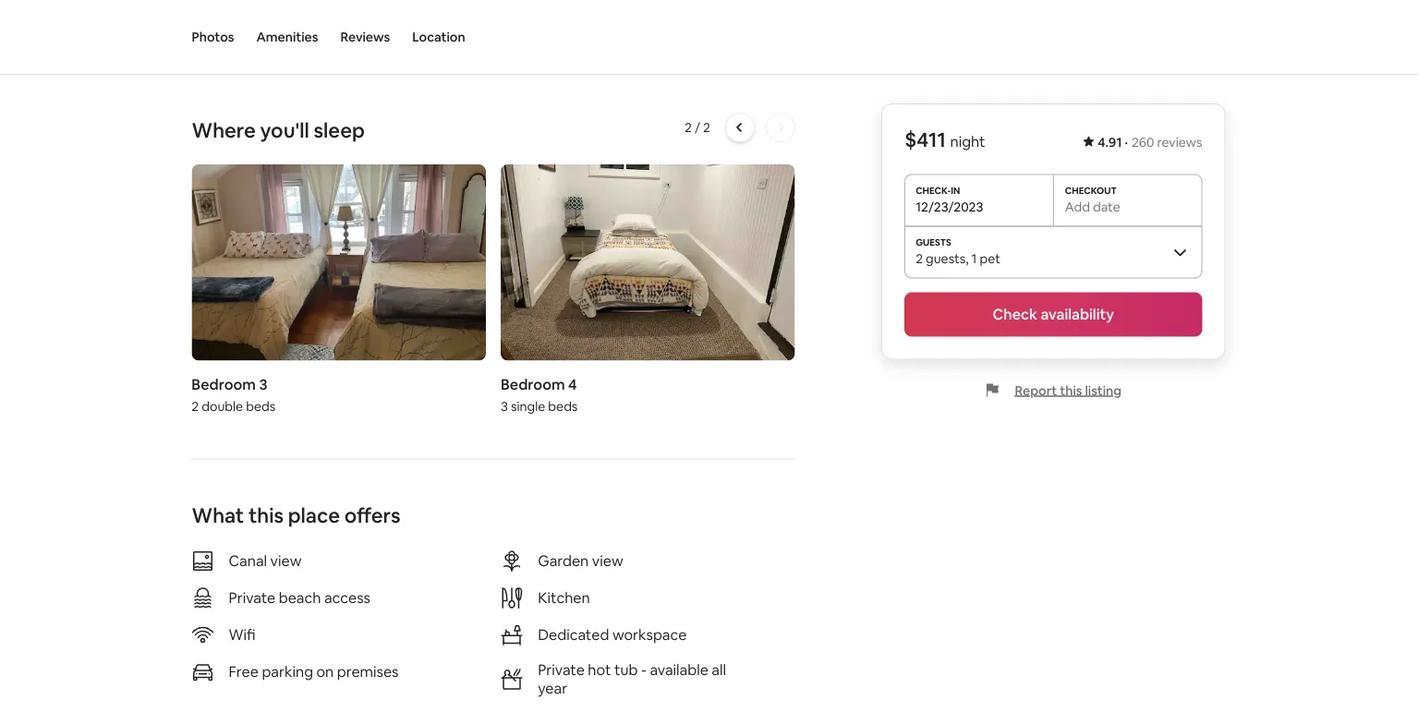 Task type: describe. For each thing, give the bounding box(es) containing it.
12/23/2023
[[916, 198, 983, 215]]

amenities button
[[256, 0, 318, 74]]

3 inside the bedroom 4 3 single beds
[[501, 398, 508, 414]]

check
[[993, 305, 1037, 324]]

$411
[[905, 127, 946, 153]]

beds for 4
[[549, 398, 578, 414]]

guests
[[926, 250, 966, 267]]

on
[[316, 662, 334, 681]]

reviews
[[1157, 134, 1202, 151]]

4.91 · 260 reviews
[[1098, 134, 1202, 151]]

workspace
[[612, 625, 687, 644]]

access
[[324, 588, 370, 607]]

bedroom for bedroom 4
[[501, 375, 566, 394]]

dedicated workspace
[[538, 625, 687, 644]]

3 inside bedroom 3 2 double beds
[[260, 375, 268, 394]]

where you'll sleep region
[[184, 113, 803, 422]]

check availability button
[[905, 292, 1202, 337]]

-
[[641, 661, 647, 679]]

garden
[[538, 552, 589, 570]]

$411 night
[[905, 127, 985, 153]]

report this listing
[[1015, 382, 1122, 399]]

availability
[[1041, 305, 1114, 324]]

amenities
[[256, 29, 318, 45]]

premises
[[337, 662, 399, 681]]

tub
[[614, 661, 638, 679]]

4
[[569, 375, 577, 394]]

2 / 2
[[685, 119, 710, 136]]

this for what
[[248, 503, 284, 529]]

report
[[1015, 382, 1057, 399]]

night
[[950, 132, 985, 151]]

beds for 3
[[246, 398, 276, 414]]

photos
[[192, 29, 234, 45]]

listing
[[1085, 382, 1122, 399]]

bedroom for bedroom 3
[[192, 375, 256, 394]]

2 left /
[[685, 119, 692, 136]]

available
[[650, 661, 708, 679]]

dedicated
[[538, 625, 609, 644]]

single
[[511, 398, 546, 414]]

double
[[202, 398, 243, 414]]

add
[[1065, 198, 1090, 215]]

hot
[[588, 661, 611, 679]]

you'll
[[260, 117, 309, 143]]

add date
[[1065, 198, 1120, 215]]

4.91
[[1098, 134, 1122, 151]]

·
[[1125, 134, 1128, 151]]

,
[[966, 250, 969, 267]]

check availability
[[993, 305, 1114, 324]]



Task type: locate. For each thing, give the bounding box(es) containing it.
beds inside the bedroom 4 3 single beds
[[549, 398, 578, 414]]

view for garden view
[[592, 552, 623, 570]]

0 vertical spatial private
[[229, 588, 275, 607]]

bedroom 4 image
[[501, 165, 796, 361], [501, 165, 796, 361]]

beds
[[246, 398, 276, 414], [549, 398, 578, 414]]

0 horizontal spatial this
[[248, 503, 284, 529]]

private
[[229, 588, 275, 607], [538, 661, 585, 679]]

canal
[[229, 552, 267, 570]]

what this place offers
[[192, 503, 401, 529]]

bedroom up double
[[192, 375, 256, 394]]

report this listing button
[[985, 382, 1122, 399]]

1 beds from the left
[[246, 398, 276, 414]]

free parking on premises
[[229, 662, 399, 681]]

wifi
[[229, 625, 256, 644]]

beds down '4'
[[549, 398, 578, 414]]

/
[[695, 119, 700, 136]]

this left listing
[[1060, 382, 1082, 399]]

where
[[192, 117, 256, 143]]

offers
[[344, 503, 401, 529]]

kitchen
[[538, 588, 590, 607]]

where you'll sleep
[[192, 117, 365, 143]]

private beach access
[[229, 588, 370, 607]]

private for private beach access
[[229, 588, 275, 607]]

view right garden
[[592, 552, 623, 570]]

view right canal at the bottom of page
[[270, 552, 302, 570]]

3rd bedroom upstairs with 2 full beds image
[[192, 165, 486, 361], [192, 165, 486, 361]]

beds inside bedroom 3 2 double beds
[[246, 398, 276, 414]]

private inside private hot tub - available all year
[[538, 661, 585, 679]]

location
[[412, 29, 465, 45]]

1 bedroom from the left
[[192, 375, 256, 394]]

2 right /
[[703, 119, 710, 136]]

all
[[712, 661, 726, 679]]

view
[[270, 552, 302, 570], [592, 552, 623, 570]]

1 view from the left
[[270, 552, 302, 570]]

bedroom inside bedroom 3 2 double beds
[[192, 375, 256, 394]]

2 inside bedroom 3 2 double beds
[[192, 398, 199, 414]]

bedroom 3 2 double beds
[[192, 375, 276, 414]]

private down dedicated
[[538, 661, 585, 679]]

1 vertical spatial private
[[538, 661, 585, 679]]

0 horizontal spatial bedroom
[[192, 375, 256, 394]]

260
[[1132, 134, 1154, 151]]

canal view
[[229, 552, 302, 570]]

view for canal view
[[270, 552, 302, 570]]

place
[[288, 503, 340, 529]]

reviews button
[[340, 0, 390, 74]]

2 left guests
[[916, 250, 923, 267]]

bedroom inside the bedroom 4 3 single beds
[[501, 375, 566, 394]]

2 guests , 1 pet
[[916, 250, 1000, 267]]

1 horizontal spatial bedroom
[[501, 375, 566, 394]]

1 horizontal spatial this
[[1060, 382, 1082, 399]]

2 left double
[[192, 398, 199, 414]]

bedroom
[[192, 375, 256, 394], [501, 375, 566, 394]]

year
[[538, 679, 567, 698]]

0 horizontal spatial 3
[[260, 375, 268, 394]]

this for report
[[1060, 382, 1082, 399]]

2 bedroom from the left
[[501, 375, 566, 394]]

pet
[[980, 250, 1000, 267]]

1 horizontal spatial beds
[[549, 398, 578, 414]]

parking
[[262, 662, 313, 681]]

1
[[971, 250, 977, 267]]

1 vertical spatial 3
[[501, 398, 508, 414]]

private for private hot tub - available all year
[[538, 661, 585, 679]]

2
[[685, 119, 692, 136], [703, 119, 710, 136], [916, 250, 923, 267], [192, 398, 199, 414]]

1 horizontal spatial view
[[592, 552, 623, 570]]

photos button
[[192, 0, 234, 74]]

private hot tub - available all year
[[538, 661, 726, 698]]

0 horizontal spatial view
[[270, 552, 302, 570]]

sleep
[[314, 117, 365, 143]]

1 vertical spatial this
[[248, 503, 284, 529]]

beach
[[279, 588, 321, 607]]

1 horizontal spatial private
[[538, 661, 585, 679]]

1 horizontal spatial 3
[[501, 398, 508, 414]]

2 beds from the left
[[549, 398, 578, 414]]

0 vertical spatial 3
[[260, 375, 268, 394]]

what
[[192, 503, 244, 529]]

this up canal view
[[248, 503, 284, 529]]

private down canal at the bottom of page
[[229, 588, 275, 607]]

bedroom 4 3 single beds
[[501, 375, 578, 414]]

2 view from the left
[[592, 552, 623, 570]]

bedroom up single
[[501, 375, 566, 394]]

3
[[260, 375, 268, 394], [501, 398, 508, 414]]

0 horizontal spatial beds
[[246, 398, 276, 414]]

reviews
[[340, 29, 390, 45]]

beds right double
[[246, 398, 276, 414]]

garden view
[[538, 552, 623, 570]]

0 vertical spatial this
[[1060, 382, 1082, 399]]

date
[[1093, 198, 1120, 215]]

free
[[229, 662, 259, 681]]

location button
[[412, 0, 465, 74]]

0 horizontal spatial private
[[229, 588, 275, 607]]

this
[[1060, 382, 1082, 399], [248, 503, 284, 529]]



Task type: vqa. For each thing, say whether or not it's contained in the screenshot.
VIEW
yes



